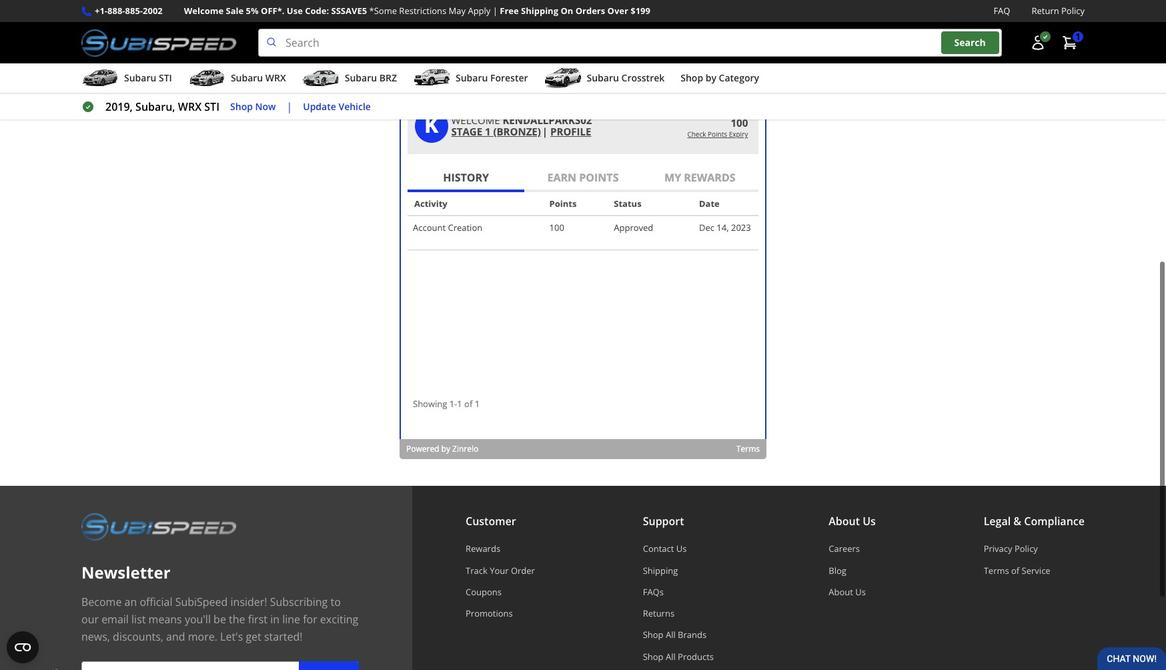 Task type: locate. For each thing, give the bounding box(es) containing it.
update vehicle button
[[303, 99, 371, 114]]

subaru inside subaru sti dropdown button
[[124, 71, 156, 84]]

subaru left the forester
[[456, 71, 488, 84]]

subaru sti button
[[81, 66, 172, 93]]

885-
[[125, 5, 143, 17]]

about us down the blog link
[[829, 585, 866, 597]]

button image
[[1030, 35, 1046, 51]]

1 vertical spatial about us
[[829, 585, 866, 597]]

shipping
[[521, 5, 559, 17], [643, 564, 678, 576]]

subaru for subaru brz
[[345, 71, 377, 84]]

1 vertical spatial shipping
[[643, 564, 678, 576]]

returns link
[[643, 607, 721, 619]]

0 vertical spatial shipping
[[521, 5, 559, 17]]

promotions
[[466, 607, 513, 619]]

email
[[102, 612, 129, 626]]

rewards link
[[466, 542, 535, 554]]

subaru wrx
[[231, 71, 286, 84]]

policy up 1
[[1062, 5, 1085, 17]]

shop for shop all products
[[643, 650, 664, 662]]

wrx inside dropdown button
[[266, 71, 286, 84]]

0 horizontal spatial wrx
[[178, 100, 202, 114]]

1 vertical spatial subispeed logo image
[[81, 512, 237, 540]]

subaru inside subaru forester dropdown button
[[456, 71, 488, 84]]

subispeed
[[175, 594, 228, 609]]

by
[[706, 71, 717, 84]]

shop for shop all brands
[[643, 628, 664, 640]]

wrx up now
[[266, 71, 286, 84]]

let's
[[220, 629, 243, 644]]

| right now
[[287, 100, 292, 114]]

privacy policy link
[[984, 542, 1085, 554]]

wrx
[[266, 71, 286, 84], [178, 100, 202, 114]]

+1-
[[95, 5, 107, 17]]

sssave5
[[331, 5, 367, 17]]

1 vertical spatial all
[[666, 650, 676, 662]]

faq
[[994, 5, 1011, 17]]

+1-888-885-2002
[[95, 5, 163, 17]]

all left the 'brands' at the right of the page
[[666, 628, 676, 640]]

shipping down contact
[[643, 564, 678, 576]]

us down the blog link
[[856, 585, 866, 597]]

a subaru crosstrek thumbnail image image
[[544, 68, 582, 88]]

1 about us from the top
[[829, 513, 876, 528]]

subaru for subaru wrx
[[231, 71, 263, 84]]

restrictions
[[399, 5, 447, 17]]

search button
[[941, 32, 1000, 54]]

a subaru brz thumbnail image image
[[302, 68, 340, 88]]

welcome
[[184, 5, 224, 17]]

coupons
[[466, 585, 502, 597]]

policy for privacy policy
[[1015, 542, 1038, 554]]

1 button
[[1056, 29, 1085, 56]]

0 vertical spatial all
[[666, 628, 676, 640]]

0 vertical spatial about
[[829, 513, 860, 528]]

0 horizontal spatial |
[[287, 100, 292, 114]]

about up careers
[[829, 513, 860, 528]]

subaru inside subaru brz dropdown button
[[345, 71, 377, 84]]

means
[[149, 612, 182, 626]]

update vehicle
[[303, 100, 371, 113]]

0 horizontal spatial sti
[[159, 71, 172, 84]]

subaru left brz
[[345, 71, 377, 84]]

0 vertical spatial policy
[[1062, 5, 1085, 17]]

shop down shop all brands
[[643, 650, 664, 662]]

2 vertical spatial us
[[856, 585, 866, 597]]

888-
[[107, 5, 125, 17]]

shop for shop now
[[230, 100, 253, 113]]

service
[[1022, 564, 1051, 576]]

subaru up subaru,
[[124, 71, 156, 84]]

apply
[[468, 5, 491, 17]]

1 horizontal spatial |
[[493, 5, 498, 17]]

code:
[[305, 5, 329, 17]]

update
[[303, 100, 336, 113]]

wrx down a subaru wrx thumbnail image in the top of the page
[[178, 100, 202, 114]]

0 vertical spatial about us
[[829, 513, 876, 528]]

1 vertical spatial about
[[829, 585, 853, 597]]

sti up 2019, subaru, wrx sti
[[159, 71, 172, 84]]

faq link
[[994, 4, 1011, 18]]

all for products
[[666, 650, 676, 662]]

of
[[1012, 564, 1020, 576]]

blog
[[829, 564, 847, 576]]

0 horizontal spatial policy
[[1015, 542, 1038, 554]]

Enter your email text field
[[81, 661, 359, 670]]

your
[[490, 564, 509, 576]]

1 vertical spatial policy
[[1015, 542, 1038, 554]]

become an official subispeed insider! subscribing to our email list means you'll be the first in line for exciting news, discounts, and more. let's get started!
[[81, 594, 358, 644]]

legal & compliance
[[984, 513, 1085, 528]]

subaru up shop now
[[231, 71, 263, 84]]

policy
[[1062, 5, 1085, 17], [1015, 542, 1038, 554]]

track your order link
[[466, 564, 535, 576]]

0 vertical spatial sti
[[159, 71, 172, 84]]

subispeed logo image
[[81, 29, 237, 57], [81, 512, 237, 540]]

subaru
[[124, 71, 156, 84], [231, 71, 263, 84], [345, 71, 377, 84], [456, 71, 488, 84], [587, 71, 619, 84]]

subispeed logo image down 2002
[[81, 29, 237, 57]]

search
[[955, 36, 986, 49]]

subaru,
[[136, 100, 175, 114]]

open widget image
[[7, 631, 39, 663]]

subispeed logo image up the newsletter
[[81, 512, 237, 540]]

all
[[666, 628, 676, 640], [666, 650, 676, 662]]

|
[[493, 5, 498, 17], [287, 100, 292, 114]]

promotions link
[[466, 607, 535, 619]]

more.
[[188, 629, 218, 644]]

1 all from the top
[[666, 628, 676, 640]]

2 about from the top
[[829, 585, 853, 597]]

first
[[248, 612, 268, 626]]

1 horizontal spatial wrx
[[266, 71, 286, 84]]

subaru inside "subaru crosstrek" dropdown button
[[587, 71, 619, 84]]

4 subaru from the left
[[456, 71, 488, 84]]

use
[[287, 5, 303, 17]]

1 vertical spatial sti
[[204, 100, 220, 114]]

1 subaru from the left
[[124, 71, 156, 84]]

careers
[[829, 542, 860, 554]]

1 vertical spatial us
[[677, 542, 687, 554]]

line
[[282, 612, 300, 626]]

5 subaru from the left
[[587, 71, 619, 84]]

to
[[331, 594, 341, 609]]

0 vertical spatial subispeed logo image
[[81, 29, 237, 57]]

shop by category
[[681, 71, 759, 84]]

sti down a subaru wrx thumbnail image in the top of the page
[[204, 100, 220, 114]]

you'll
[[185, 612, 211, 626]]

0 vertical spatial wrx
[[266, 71, 286, 84]]

dialog
[[400, 58, 767, 459]]

about down blog in the right bottom of the page
[[829, 585, 853, 597]]

off*.
[[261, 5, 285, 17]]

shop down returns
[[643, 628, 664, 640]]

us
[[863, 513, 876, 528], [677, 542, 687, 554], [856, 585, 866, 597]]

and
[[166, 629, 185, 644]]

be
[[214, 612, 226, 626]]

1 horizontal spatial shipping
[[643, 564, 678, 576]]

policy up terms of service link
[[1015, 542, 1038, 554]]

0 vertical spatial |
[[493, 5, 498, 17]]

about us
[[829, 513, 876, 528], [829, 585, 866, 597]]

shop left now
[[230, 100, 253, 113]]

shop left by
[[681, 71, 703, 84]]

subaru left crosstrek
[[587, 71, 619, 84]]

category
[[719, 71, 759, 84]]

sti
[[159, 71, 172, 84], [204, 100, 220, 114]]

| left free
[[493, 5, 498, 17]]

subaru for subaru crosstrek
[[587, 71, 619, 84]]

3 subaru from the left
[[345, 71, 377, 84]]

*some
[[369, 5, 397, 17]]

us up careers link
[[863, 513, 876, 528]]

us up shipping link
[[677, 542, 687, 554]]

policy for return policy
[[1062, 5, 1085, 17]]

shipping left "on"
[[521, 5, 559, 17]]

subaru brz button
[[302, 66, 397, 93]]

2 subaru from the left
[[231, 71, 263, 84]]

sale
[[226, 5, 244, 17]]

0 horizontal spatial shipping
[[521, 5, 559, 17]]

1 horizontal spatial policy
[[1062, 5, 1085, 17]]

terms
[[984, 564, 1010, 576]]

shop
[[681, 71, 703, 84], [230, 100, 253, 113], [643, 628, 664, 640], [643, 650, 664, 662]]

$199
[[631, 5, 651, 17]]

all down shop all brands
[[666, 650, 676, 662]]

2 all from the top
[[666, 650, 676, 662]]

about us up careers link
[[829, 513, 876, 528]]

on
[[561, 5, 573, 17]]

sti inside dropdown button
[[159, 71, 172, 84]]

about
[[829, 513, 860, 528], [829, 585, 853, 597]]

1 vertical spatial wrx
[[178, 100, 202, 114]]

shop inside dropdown button
[[681, 71, 703, 84]]

subaru inside subaru wrx dropdown button
[[231, 71, 263, 84]]

hippogallery:original image
[[81, 0, 1085, 16]]



Task type: describe. For each thing, give the bounding box(es) containing it.
our
[[81, 612, 99, 626]]

terms of service link
[[984, 564, 1085, 576]]

return
[[1032, 5, 1060, 17]]

&
[[1014, 513, 1022, 528]]

forester
[[490, 71, 528, 84]]

discounts,
[[113, 629, 163, 644]]

welcome sale 5% off*. use code: sssave5 *some restrictions may apply | free shipping on orders over $199
[[184, 5, 651, 17]]

subscribing
[[270, 594, 328, 609]]

1 horizontal spatial sti
[[204, 100, 220, 114]]

shop for shop by category
[[681, 71, 703, 84]]

5%
[[246, 5, 259, 17]]

become
[[81, 594, 122, 609]]

us for contact us link
[[677, 542, 687, 554]]

us for about us link at the bottom of the page
[[856, 585, 866, 597]]

in
[[270, 612, 280, 626]]

subaru for subaru forester
[[456, 71, 488, 84]]

search input field
[[258, 29, 1002, 57]]

subaru for subaru sti
[[124, 71, 156, 84]]

0 vertical spatial us
[[863, 513, 876, 528]]

list
[[132, 612, 146, 626]]

2 about us from the top
[[829, 585, 866, 597]]

return policy
[[1032, 5, 1085, 17]]

order
[[511, 564, 535, 576]]

legal
[[984, 513, 1011, 528]]

coupons link
[[466, 585, 535, 597]]

started!
[[264, 629, 303, 644]]

1 subispeed logo image from the top
[[81, 29, 237, 57]]

a subaru forester thumbnail image image
[[413, 68, 450, 88]]

crosstrek
[[622, 71, 665, 84]]

shop all brands
[[643, 628, 707, 640]]

about us link
[[829, 585, 876, 597]]

2019, subaru, wrx sti
[[105, 100, 220, 114]]

faqs
[[643, 585, 664, 597]]

orders
[[576, 5, 605, 17]]

customer
[[466, 513, 516, 528]]

the
[[229, 612, 245, 626]]

now
[[255, 100, 276, 113]]

1
[[1076, 30, 1081, 43]]

subaru brz
[[345, 71, 397, 84]]

shop all brands link
[[643, 628, 721, 640]]

contact us link
[[643, 542, 721, 554]]

shop now link
[[230, 99, 276, 114]]

brz
[[380, 71, 397, 84]]

products
[[678, 650, 714, 662]]

get
[[246, 629, 261, 644]]

blog link
[[829, 564, 876, 576]]

over
[[608, 5, 629, 17]]

a subaru wrx thumbnail image image
[[188, 68, 225, 88]]

support
[[643, 513, 684, 528]]

careers link
[[829, 542, 876, 554]]

shop all products link
[[643, 650, 721, 662]]

returns
[[643, 607, 675, 619]]

return policy link
[[1032, 4, 1085, 18]]

shipping link
[[643, 564, 721, 576]]

1 about from the top
[[829, 513, 860, 528]]

shop all products
[[643, 650, 714, 662]]

contact
[[643, 542, 674, 554]]

official
[[140, 594, 173, 609]]

for
[[303, 612, 317, 626]]

subaru wrx button
[[188, 66, 286, 93]]

+1-888-885-2002 link
[[95, 4, 163, 18]]

faqs link
[[643, 585, 721, 597]]

subaru crosstrek
[[587, 71, 665, 84]]

subaru crosstrek button
[[544, 66, 665, 93]]

privacy policy
[[984, 542, 1038, 554]]

terms of service
[[984, 564, 1051, 576]]

1 vertical spatial |
[[287, 100, 292, 114]]

compliance
[[1025, 513, 1085, 528]]

subaru sti
[[124, 71, 172, 84]]

contact us
[[643, 542, 687, 554]]

shop by category button
[[681, 66, 759, 93]]

all for brands
[[666, 628, 676, 640]]

2019,
[[105, 100, 133, 114]]

shop now
[[230, 100, 276, 113]]

subaru forester
[[456, 71, 528, 84]]

2 subispeed logo image from the top
[[81, 512, 237, 540]]

a subaru sti thumbnail image image
[[81, 68, 119, 88]]

news,
[[81, 629, 110, 644]]

an
[[125, 594, 137, 609]]

brands
[[678, 628, 707, 640]]

free
[[500, 5, 519, 17]]

may
[[449, 5, 466, 17]]

subaru forester button
[[413, 66, 528, 93]]



Task type: vqa. For each thing, say whether or not it's contained in the screenshot.
Faq
yes



